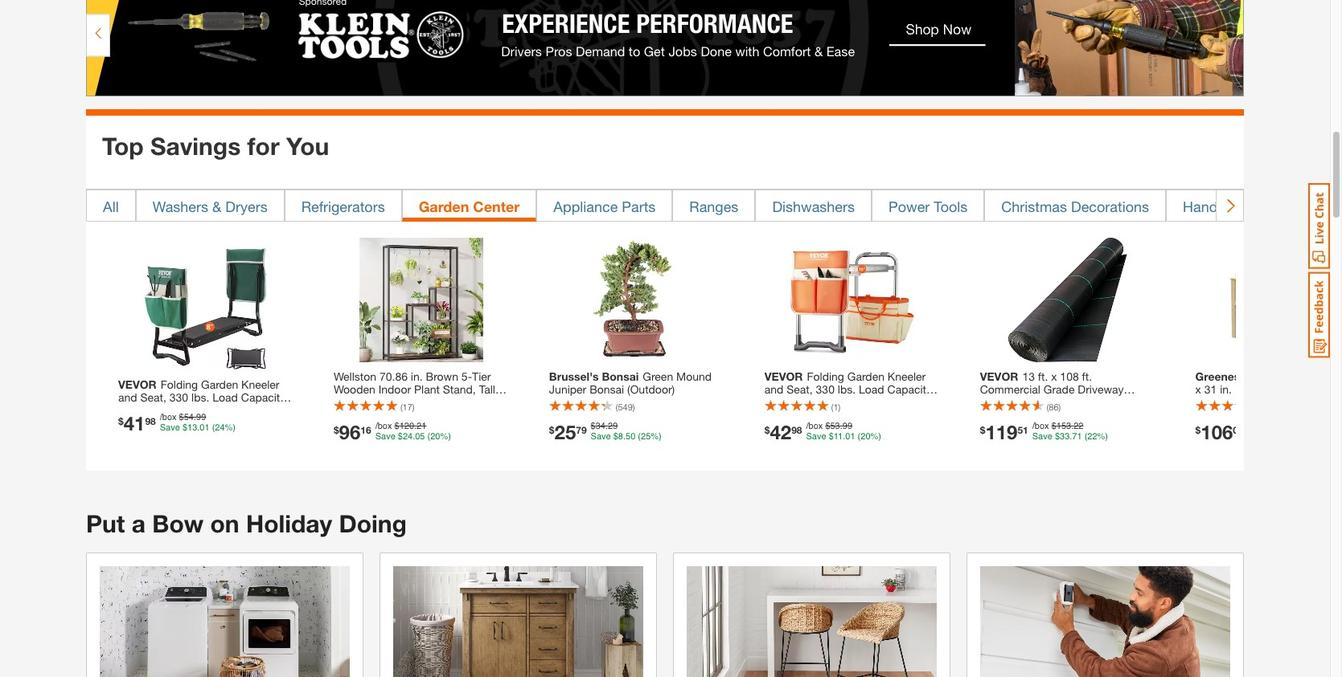 Task type: describe. For each thing, give the bounding box(es) containing it.
parts
[[622, 198, 656, 216]]

power tools
[[889, 198, 968, 216]]

wide for 8
[[166, 404, 192, 418]]

tools for hand tools
[[1222, 198, 1255, 216]]

ranges button
[[673, 190, 755, 222]]

48 in. l x 24 in. w x 31 in. h original cedar elevated garden bed image
[[1221, 238, 1342, 362]]

christmas decorations
[[1001, 198, 1149, 216]]

) for 119
[[1059, 402, 1061, 412]]

in. for folding garden kneeler and seat, 330 lbs. load capacity, 10 in. eva wide pad, portable garden stool, tool bag
[[780, 395, 792, 409]]

) for 25
[[633, 402, 635, 412]]

folding garden kneeler and seat, 330 lbs. load capacity, 10 in. eva wide pad, portable garden stool, tool bag image
[[790, 238, 914, 362]]

stand,
[[443, 383, 476, 396]]

50
[[626, 432, 635, 442]]

( 1 )
[[831, 402, 840, 412]]

fence
[[1243, 370, 1276, 383]]

hook
[[440, 395, 467, 409]]

portable for folding garden kneeler and seat, 330 lbs. load capacity, 8 in. eva wide pad, portable garden stool, tool bag
[[221, 404, 264, 418]]

$ 106 00
[[1195, 421, 1244, 444]]

0 horizontal spatial for
[[247, 132, 279, 161]]

$ inside $ 106 00
[[1195, 424, 1201, 436]]

green mound juniper bonsai (outdoor)
[[549, 370, 712, 396]]

grade
[[1044, 383, 1075, 396]]

51
[[1018, 424, 1028, 436]]

dishwashers button
[[755, 190, 872, 222]]

99 for 41
[[196, 413, 206, 423]]

save for 41
[[160, 423, 180, 434]]

20 for 96
[[430, 432, 440, 442]]

$ 25 79 $ 34 . 29 save $ 8 . 50 ( 25 %)
[[549, 421, 662, 444]]

98 for 42
[[791, 424, 802, 436]]

and for 8
[[118, 391, 137, 405]]

capacity, for folding garden kneeler and seat, 330 lbs. load capacity, 8 in. eva wide pad, portable garden stool, tool bag
[[241, 391, 288, 405]]

108
[[1060, 370, 1079, 383]]

power
[[889, 198, 930, 216]]

eva for 10
[[795, 395, 816, 409]]

bonsai inside green mound juniper bonsai (outdoor)
[[590, 383, 624, 396]]

for inside 13 ft. x 108 ft. commercial grade driveway fabric weed barrier landscape fabric for walking path
[[1015, 408, 1028, 422]]

( inside $ 42 98 /box $ 53 . 99 save $ 11 . 01 ( 20 %)
[[858, 432, 861, 442]]

71
[[1072, 432, 1082, 442]]

washers
[[152, 198, 208, 216]]

33
[[1060, 432, 1070, 442]]

01 for 41
[[200, 423, 210, 434]]

%) for 96
[[440, 432, 451, 442]]

24 inside $ 41 98 /box $ 54 . 99 save $ 13 . 01 ( 24 %)
[[215, 423, 225, 434]]

dryers
[[225, 198, 267, 216]]

refrigerators
[[301, 198, 385, 216]]

folding for 8
[[161, 378, 198, 392]]

17
[[403, 402, 412, 412]]

1 horizontal spatial 22
[[1087, 432, 1097, 442]]

save for 42
[[806, 432, 826, 442]]

vevor for 119
[[980, 370, 1018, 383]]

wellston 70.86 in. brown 5-tier wooden indoor plant stand, tall flower rack with 10-hook image
[[359, 238, 483, 362]]

/box for 96
[[375, 421, 392, 432]]

%) inside "$ 25 79 $ 34 . 29 save $ 8 . 50 ( 25 %)"
[[651, 432, 662, 442]]

brussel's bonsai
[[549, 370, 639, 383]]

you
[[286, 132, 329, 161]]

in. inside "wellston 70.86 in. brown 5-tier wooden indoor plant stand, tall flower rack with 10-hook"
[[411, 370, 423, 383]]

13 ft. x 108 ft. commercial grade driveway fabric weed barrier landscape fabric for walking path
[[980, 370, 1139, 422]]

20 for 42
[[861, 432, 870, 442]]

53
[[830, 421, 840, 432]]

wide for 10
[[819, 395, 844, 409]]

walking
[[1031, 408, 1071, 422]]

0 horizontal spatial vevor
[[118, 378, 157, 392]]

with
[[399, 395, 420, 409]]

99 for 42
[[843, 421, 852, 432]]

wellston
[[334, 370, 376, 383]]

wooden
[[334, 383, 375, 396]]

in. for folding garden kneeler and seat, 330 lbs. load capacity, 8 in. eva wide pad, portable garden stool, tool bag
[[128, 404, 139, 418]]

appliance
[[553, 198, 618, 216]]

( 17 )
[[400, 402, 414, 412]]

1
[[833, 402, 838, 412]]

86
[[1049, 402, 1059, 412]]

tool for 10
[[837, 408, 858, 422]]

x
[[1051, 370, 1057, 383]]

10
[[764, 395, 777, 409]]

flower
[[334, 395, 367, 409]]

bag for folding garden kneeler and seat, 330 lbs. load capacity, 10 in. eva wide pad, portable garden stool, tool bag
[[861, 408, 881, 422]]

brown
[[426, 370, 458, 383]]

hand tools
[[1183, 198, 1255, 216]]

portable for folding garden kneeler and seat, 330 lbs. load capacity, 10 in. eva wide pad, portable garden stool, tool bag
[[874, 395, 916, 409]]

holiday
[[246, 510, 332, 539]]

garden center button
[[402, 190, 537, 222]]

tall
[[479, 383, 495, 396]]

image for up to 35% off image
[[687, 567, 937, 678]]

folding garden kneeler and seat, 330 lbs. load capacity, 10 in. eva wide pad, portable garden stool, tool bag
[[764, 370, 934, 422]]

2 ft. from the left
[[1082, 370, 1092, 383]]

5-
[[461, 370, 472, 383]]

hand tools button
[[1166, 190, 1272, 222]]

barrier
[[1046, 395, 1080, 409]]

) for 42
[[838, 402, 840, 412]]

( 549 )
[[616, 402, 635, 412]]

juniper
[[549, 383, 586, 396]]

1 fabric from the top
[[980, 395, 1011, 409]]

119
[[985, 421, 1018, 444]]

mound
[[676, 370, 712, 383]]

13 inside 13 ft. x 108 ft. commercial grade driveway fabric weed barrier landscape fabric for walking path
[[1022, 370, 1035, 383]]

2 fabric from the top
[[980, 408, 1011, 422]]

next arrow image
[[1223, 198, 1236, 214]]

70.86
[[379, 370, 408, 383]]

153
[[1056, 421, 1071, 432]]

a
[[132, 510, 145, 539]]

( 86 )
[[1047, 402, 1061, 412]]

indoor
[[378, 383, 411, 396]]

/box for 119
[[1032, 421, 1049, 432]]

folding for 10
[[807, 370, 844, 383]]

11
[[834, 432, 843, 442]]

stool, for 10
[[805, 408, 834, 422]]

seat, for 8
[[140, 391, 166, 405]]

tier
[[472, 370, 491, 383]]

live chat image
[[1308, 183, 1330, 269]]

lbs. for 8
[[191, 391, 209, 405]]

christmas
[[1001, 198, 1067, 216]]

load for folding garden kneeler and seat, 330 lbs. load capacity, 10 in. eva wide pad, portable garden stool, tool bag
[[859, 383, 884, 396]]

center
[[473, 198, 520, 216]]

tool for 8
[[191, 417, 212, 430]]



Task type: vqa. For each thing, say whether or not it's contained in the screenshot.
"Support" within the the '• Start your return online by clicking the "Return Items" button. You can also chat online with Customer Support, call 1-800-430-3376, or text "Support" to 38698.'
no



Task type: locate. For each thing, give the bounding box(es) containing it.
lbs.
[[838, 383, 856, 396], [191, 391, 209, 405]]

/box left 53
[[806, 421, 823, 432]]

0 horizontal spatial eva
[[143, 404, 163, 418]]

1 horizontal spatial seat,
[[787, 383, 813, 396]]

pad, for folding garden kneeler and seat, 330 lbs. load capacity, 10 in. eva wide pad, portable garden stool, tool bag
[[848, 395, 871, 409]]

42
[[770, 421, 791, 444]]

330 up 54
[[169, 391, 188, 405]]

1 tools from the left
[[934, 198, 968, 216]]

tool right 41
[[191, 417, 212, 430]]

dishwashers
[[772, 198, 855, 216]]

/box for 42
[[806, 421, 823, 432]]

pad, right 1
[[848, 395, 871, 409]]

1 horizontal spatial 98
[[791, 424, 802, 436]]

save right the 16
[[375, 432, 395, 442]]

bag right 1
[[861, 408, 881, 422]]

%) for 41
[[225, 423, 236, 434]]

$ 41 98 /box $ 54 . 99 save $ 13 . 01 ( 24 %)
[[118, 413, 236, 435]]

bow
[[152, 510, 204, 539]]

/box for 41
[[160, 413, 177, 423]]

folding garden kneeler and seat, 330 lbs. load capacity, 8 in. eva wide pad, portable garden stool, tool bag image
[[144, 247, 268, 371]]

0 horizontal spatial stool,
[[158, 417, 188, 430]]

29
[[608, 421, 618, 432]]

0 horizontal spatial 98
[[145, 416, 156, 428]]

/box inside $ 42 98 /box $ 53 . 99 save $ 11 . 01 ( 20 %)
[[806, 421, 823, 432]]

8 for 25
[[618, 432, 623, 442]]

1 vertical spatial 8
[[618, 432, 623, 442]]

folding up 54
[[161, 378, 198, 392]]

(outdoor)
[[627, 383, 675, 396]]

1 horizontal spatial pad,
[[848, 395, 871, 409]]

0 horizontal spatial ft.
[[1038, 370, 1048, 383]]

/box right the 16
[[375, 421, 392, 432]]

kneeler inside folding garden kneeler and seat, 330 lbs. load capacity, 10 in. eva wide pad, portable garden stool, tool bag
[[888, 370, 926, 383]]

%) right 50
[[651, 432, 662, 442]]

1 horizontal spatial 99
[[843, 421, 852, 432]]

kneeler for folding garden kneeler and seat, 330 lbs. load capacity, 8 in. eva wide pad, portable garden stool, tool bag
[[241, 378, 279, 392]]

save inside the $ 96 16 /box $ 120 . 21 save $ 24 . 05 ( 20 %)
[[375, 432, 395, 442]]

seat, inside folding garden kneeler and seat, 330 lbs. load capacity, 10 in. eva wide pad, portable garden stool, tool bag
[[787, 383, 813, 396]]

bag inside folding garden kneeler and seat, 330 lbs. load capacity, 10 in. eva wide pad, portable garden stool, tool bag
[[861, 408, 881, 422]]

save for 119
[[1032, 432, 1052, 442]]

0 horizontal spatial 25
[[554, 421, 576, 444]]

01 for 42
[[845, 432, 855, 442]]

22
[[1074, 421, 1083, 432], [1087, 432, 1097, 442]]

$ 42 98 /box $ 53 . 99 save $ 11 . 01 ( 20 %)
[[764, 421, 881, 444]]

save inside $ 119 51 /box $ 153 . 22 save $ 33 . 71 ( 22 %)
[[1032, 432, 1052, 442]]

all
[[103, 198, 119, 216]]

stool, inside folding garden kneeler and seat, 330 lbs. load capacity, 8 in. eva wide pad, portable garden stool, tool bag
[[158, 417, 188, 430]]

save left 53
[[806, 432, 826, 442]]

98 left 54
[[145, 416, 156, 428]]

330 inside folding garden kneeler and seat, 330 lbs. load capacity, 10 in. eva wide pad, portable garden stool, tool bag
[[816, 383, 835, 396]]

.
[[194, 413, 196, 423], [414, 421, 417, 432], [605, 421, 608, 432], [840, 421, 843, 432], [1071, 421, 1074, 432], [197, 423, 200, 434], [413, 432, 415, 442], [623, 432, 626, 442], [843, 432, 845, 442], [1070, 432, 1072, 442]]

24 inside the $ 96 16 /box $ 120 . 21 save $ 24 . 05 ( 20 %)
[[403, 432, 413, 442]]

power tools button
[[872, 190, 984, 222]]

in. inside folding garden kneeler and seat, 330 lbs. load capacity, 10 in. eva wide pad, portable garden stool, tool bag
[[780, 395, 792, 409]]

tool up 11
[[837, 408, 858, 422]]

stool,
[[805, 408, 834, 422], [158, 417, 188, 430]]

0 horizontal spatial 330
[[169, 391, 188, 405]]

25 inside "$ 25 79 $ 34 . 29 save $ 8 . 50 ( 25 %)"
[[641, 432, 651, 442]]

pad,
[[848, 395, 871, 409], [195, 404, 218, 418]]

1 horizontal spatial tool
[[837, 408, 858, 422]]

0 horizontal spatial 22
[[1074, 421, 1083, 432]]

top
[[102, 132, 144, 161]]

fabric down commercial
[[980, 408, 1011, 422]]

/box inside the $ 96 16 /box $ 120 . 21 save $ 24 . 05 ( 20 %)
[[375, 421, 392, 432]]

washers & dryers button
[[136, 190, 284, 222]]

8 for garden
[[118, 404, 124, 418]]

wide inside folding garden kneeler and seat, 330 lbs. load capacity, 8 in. eva wide pad, portable garden stool, tool bag
[[166, 404, 192, 418]]

vevor up 41
[[118, 378, 157, 392]]

plant
[[414, 383, 440, 396]]

greenes fence link
[[1195, 370, 1342, 409]]

99 inside $ 42 98 /box $ 53 . 99 save $ 11 . 01 ( 20 %)
[[843, 421, 852, 432]]

feedback link image
[[1308, 272, 1330, 359]]

0 horizontal spatial load
[[212, 391, 238, 405]]

1 horizontal spatial kneeler
[[888, 370, 926, 383]]

tools inside button
[[1222, 198, 1255, 216]]

13 inside $ 41 98 /box $ 54 . 99 save $ 13 . 01 ( 24 %)
[[187, 423, 197, 434]]

eva for 8
[[143, 404, 163, 418]]

rack
[[371, 395, 396, 409]]

1 ) from the left
[[412, 402, 414, 412]]

8 left 54
[[118, 404, 124, 418]]

pad, right 54
[[195, 404, 218, 418]]

2 20 from the left
[[861, 432, 870, 442]]

25 right 50
[[641, 432, 651, 442]]

bag for folding garden kneeler and seat, 330 lbs. load capacity, 8 in. eva wide pad, portable garden stool, tool bag
[[215, 417, 235, 430]]

in. inside folding garden kneeler and seat, 330 lbs. load capacity, 8 in. eva wide pad, portable garden stool, tool bag
[[128, 404, 139, 418]]

pad, for folding garden kneeler and seat, 330 lbs. load capacity, 8 in. eva wide pad, portable garden stool, tool bag
[[195, 404, 218, 418]]

0 horizontal spatial 13
[[187, 423, 197, 434]]

0 horizontal spatial 01
[[200, 423, 210, 434]]

kneeler inside folding garden kneeler and seat, 330 lbs. load capacity, 8 in. eva wide pad, portable garden stool, tool bag
[[241, 378, 279, 392]]

vevor up weed
[[980, 370, 1018, 383]]

8 inside folding garden kneeler and seat, 330 lbs. load capacity, 8 in. eva wide pad, portable garden stool, tool bag
[[118, 404, 124, 418]]

capacity, inside folding garden kneeler and seat, 330 lbs. load capacity, 10 in. eva wide pad, portable garden stool, tool bag
[[887, 383, 934, 396]]

tool inside folding garden kneeler and seat, 330 lbs. load capacity, 8 in. eva wide pad, portable garden stool, tool bag
[[191, 417, 212, 430]]

seat, for 10
[[787, 383, 813, 396]]

13 ft. x 108 ft. commercial grade driveway fabric weed barrier landscape fabric for walking path image
[[1005, 238, 1130, 362]]

13 right 41
[[187, 423, 197, 434]]

/box inside $ 41 98 /box $ 54 . 99 save $ 13 . 01 ( 24 %)
[[160, 413, 177, 423]]

8
[[118, 404, 124, 418], [618, 432, 623, 442]]

0 vertical spatial 13
[[1022, 370, 1035, 383]]

lbs. inside folding garden kneeler and seat, 330 lbs. load capacity, 8 in. eva wide pad, portable garden stool, tool bag
[[191, 391, 209, 405]]

2 horizontal spatial in.
[[780, 395, 792, 409]]

capacity, inside folding garden kneeler and seat, 330 lbs. load capacity, 8 in. eva wide pad, portable garden stool, tool bag
[[241, 391, 288, 405]]

0 horizontal spatial seat,
[[140, 391, 166, 405]]

ft.
[[1038, 370, 1048, 383], [1082, 370, 1092, 383]]

/box right 51
[[1032, 421, 1049, 432]]

pad, inside folding garden kneeler and seat, 330 lbs. load capacity, 10 in. eva wide pad, portable garden stool, tool bag
[[848, 395, 871, 409]]

1 horizontal spatial and
[[764, 383, 783, 396]]

lbs. up ( 1 )
[[838, 383, 856, 396]]

0 horizontal spatial bag
[[215, 417, 235, 430]]

%) right the 05
[[440, 432, 451, 442]]

0 horizontal spatial tool
[[191, 417, 212, 430]]

ft. right 108
[[1082, 370, 1092, 383]]

pad, inside folding garden kneeler and seat, 330 lbs. load capacity, 8 in. eva wide pad, portable garden stool, tool bag
[[195, 404, 218, 418]]

tools right hand
[[1222, 198, 1255, 216]]

1 horizontal spatial eva
[[795, 395, 816, 409]]

eva inside folding garden kneeler and seat, 330 lbs. load capacity, 8 in. eva wide pad, portable garden stool, tool bag
[[143, 404, 163, 418]]

image for special buy savings image
[[393, 567, 643, 678]]

0 horizontal spatial 8
[[118, 404, 124, 418]]

0 vertical spatial 8
[[118, 404, 124, 418]]

)
[[412, 402, 414, 412], [633, 402, 635, 412], [838, 402, 840, 412], [1059, 402, 1061, 412]]

01 inside $ 42 98 /box $ 53 . 99 save $ 11 . 01 ( 20 %)
[[845, 432, 855, 442]]

capacity,
[[887, 383, 934, 396], [241, 391, 288, 405]]

1 horizontal spatial ft.
[[1082, 370, 1092, 383]]

seat, up 41
[[140, 391, 166, 405]]

kneeler
[[888, 370, 926, 383], [241, 378, 279, 392]]

01
[[200, 423, 210, 434], [845, 432, 855, 442]]

1 horizontal spatial 330
[[816, 383, 835, 396]]

fabric
[[980, 395, 1011, 409], [980, 408, 1011, 422]]

savings
[[150, 132, 241, 161]]

doing
[[339, 510, 407, 539]]

and for 10
[[764, 383, 783, 396]]

%) right 54
[[225, 423, 236, 434]]

21
[[417, 421, 426, 432]]

driveway
[[1078, 383, 1124, 396]]

%) right 11
[[870, 432, 881, 442]]

1 horizontal spatial 13
[[1022, 370, 1035, 383]]

%) inside the $ 96 16 /box $ 120 . 21 save $ 24 . 05 ( 20 %)
[[440, 432, 451, 442]]

( inside $ 41 98 /box $ 54 . 99 save $ 13 . 01 ( 24 %)
[[212, 423, 215, 434]]

and up 42
[[764, 383, 783, 396]]

1 horizontal spatial in.
[[411, 370, 423, 383]]

79
[[576, 424, 587, 436]]

1 vertical spatial for
[[1015, 408, 1028, 422]]

( inside "$ 25 79 $ 34 . 29 save $ 8 . 50 ( 25 %)"
[[638, 432, 641, 442]]

01 right 54
[[200, 423, 210, 434]]

folding
[[807, 370, 844, 383], [161, 378, 198, 392]]

path
[[1074, 408, 1097, 422]]

1 horizontal spatial lbs.
[[838, 383, 856, 396]]

1 horizontal spatial bag
[[861, 408, 881, 422]]

98 for 41
[[145, 416, 156, 428]]

( inside $ 119 51 /box $ 153 . 22 save $ 33 . 71 ( 22 %)
[[1084, 432, 1087, 442]]

98 inside $ 41 98 /box $ 54 . 99 save $ 13 . 01 ( 24 %)
[[145, 416, 156, 428]]

folding up ( 1 )
[[807, 370, 844, 383]]

2 ) from the left
[[633, 402, 635, 412]]

20
[[430, 432, 440, 442], [861, 432, 870, 442]]

eva left ( 1 )
[[795, 395, 816, 409]]

for up 51
[[1015, 408, 1028, 422]]

%) right 71
[[1097, 432, 1108, 442]]

0 vertical spatial for
[[247, 132, 279, 161]]

%)
[[225, 423, 236, 434], [440, 432, 451, 442], [651, 432, 662, 442], [870, 432, 881, 442], [1097, 432, 1108, 442]]

1 horizontal spatial 20
[[861, 432, 870, 442]]

save inside $ 41 98 /box $ 54 . 99 save $ 13 . 01 ( 24 %)
[[160, 423, 180, 434]]

0 horizontal spatial pad,
[[195, 404, 218, 418]]

wide
[[819, 395, 844, 409], [166, 404, 192, 418]]

all button
[[86, 190, 136, 222]]

20 right the 05
[[430, 432, 440, 442]]

0 horizontal spatial 20
[[430, 432, 440, 442]]

2 tools from the left
[[1222, 198, 1255, 216]]

96
[[339, 421, 360, 444]]

washers & dryers
[[152, 198, 267, 216]]

fabric up 119
[[980, 395, 1011, 409]]

0 horizontal spatial portable
[[221, 404, 264, 418]]

load inside folding garden kneeler and seat, 330 lbs. load capacity, 8 in. eva wide pad, portable garden stool, tool bag
[[212, 391, 238, 405]]

ranges
[[689, 198, 738, 216]]

99 right 53
[[843, 421, 852, 432]]

24 left the 05
[[403, 432, 413, 442]]

1 horizontal spatial 01
[[845, 432, 855, 442]]

1 horizontal spatial stool,
[[805, 408, 834, 422]]

and up 41
[[118, 391, 137, 405]]

0 horizontal spatial kneeler
[[241, 378, 279, 392]]

greenes fence
[[1195, 370, 1276, 383]]

0 horizontal spatial lbs.
[[191, 391, 209, 405]]

vevor up 10
[[764, 370, 803, 383]]

41
[[124, 413, 145, 435]]

1 horizontal spatial portable
[[874, 395, 916, 409]]

refrigerators button
[[284, 190, 402, 222]]

1 20 from the left
[[430, 432, 440, 442]]

image for up to $500 off image
[[100, 567, 350, 678]]

) for 96
[[412, 402, 414, 412]]

bag inside folding garden kneeler and seat, 330 lbs. load capacity, 8 in. eva wide pad, portable garden stool, tool bag
[[215, 417, 235, 430]]

tools inside button
[[934, 198, 968, 216]]

1 horizontal spatial 25
[[641, 432, 651, 442]]

wide inside folding garden kneeler and seat, 330 lbs. load capacity, 10 in. eva wide pad, portable garden stool, tool bag
[[819, 395, 844, 409]]

1 horizontal spatial vevor
[[764, 370, 803, 383]]

24 right 54
[[215, 423, 225, 434]]

save left 54
[[160, 423, 180, 434]]

1 horizontal spatial tools
[[1222, 198, 1255, 216]]

stool, inside folding garden kneeler and seat, 330 lbs. load capacity, 10 in. eva wide pad, portable garden stool, tool bag
[[805, 408, 834, 422]]

$ 119 51 /box $ 153 . 22 save $ 33 . 71 ( 22 %)
[[980, 421, 1108, 444]]

christmas decorations button
[[984, 190, 1166, 222]]

%) inside $ 41 98 /box $ 54 . 99 save $ 13 . 01 ( 24 %)
[[225, 423, 236, 434]]

in. right 70.86 at the left of the page
[[411, 370, 423, 383]]

ft. left x
[[1038, 370, 1048, 383]]

( inside the $ 96 16 /box $ 120 . 21 save $ 24 . 05 ( 20 %)
[[427, 432, 430, 442]]

/box
[[160, 413, 177, 423], [375, 421, 392, 432], [806, 421, 823, 432], [1032, 421, 1049, 432]]

20 right 11
[[861, 432, 870, 442]]

top savings for you
[[102, 132, 329, 161]]

eva inside folding garden kneeler and seat, 330 lbs. load capacity, 10 in. eva wide pad, portable garden stool, tool bag
[[795, 395, 816, 409]]

0 horizontal spatial in.
[[128, 404, 139, 418]]

549
[[618, 402, 633, 412]]

tools for power tools
[[934, 198, 968, 216]]

13 left x
[[1022, 370, 1035, 383]]

on
[[210, 510, 239, 539]]

wide up 53
[[819, 395, 844, 409]]

seat,
[[787, 383, 813, 396], [140, 391, 166, 405]]

1 horizontal spatial load
[[859, 383, 884, 396]]

portable right 54
[[221, 404, 264, 418]]

wellston 70.86 in. brown 5-tier wooden indoor plant stand, tall flower rack with 10-hook link
[[334, 370, 509, 409]]

load
[[859, 383, 884, 396], [212, 391, 238, 405]]

05
[[415, 432, 425, 442]]

weed
[[1015, 395, 1043, 409]]

8 inside "$ 25 79 $ 34 . 29 save $ 8 . 50 ( 25 %)"
[[618, 432, 623, 442]]

and inside folding garden kneeler and seat, 330 lbs. load capacity, 8 in. eva wide pad, portable garden stool, tool bag
[[118, 391, 137, 405]]

folding inside folding garden kneeler and seat, 330 lbs. load capacity, 10 in. eva wide pad, portable garden stool, tool bag
[[807, 370, 844, 383]]

in. left 54
[[128, 404, 139, 418]]

bag right 54
[[215, 417, 235, 430]]

1 horizontal spatial 8
[[618, 432, 623, 442]]

1 horizontal spatial folding
[[807, 370, 844, 383]]

106
[[1201, 421, 1233, 444]]

20 inside $ 42 98 /box $ 53 . 99 save $ 11 . 01 ( 20 %)
[[861, 432, 870, 442]]

vevor
[[764, 370, 803, 383], [980, 370, 1018, 383], [118, 378, 157, 392]]

commercial
[[980, 383, 1040, 396]]

/box inside $ 119 51 /box $ 153 . 22 save $ 33 . 71 ( 22 %)
[[1032, 421, 1049, 432]]

54
[[184, 413, 194, 423]]

98 inside $ 42 98 /box $ 53 . 99 save $ 11 . 01 ( 20 %)
[[791, 424, 802, 436]]

for left you
[[247, 132, 279, 161]]

3 ) from the left
[[838, 402, 840, 412]]

greenes
[[1195, 370, 1240, 383]]

hand
[[1183, 198, 1218, 216]]

0 horizontal spatial and
[[118, 391, 137, 405]]

image for up to 40% off image
[[980, 567, 1230, 678]]

99 inside $ 41 98 /box $ 54 . 99 save $ 13 . 01 ( 24 %)
[[196, 413, 206, 423]]

lbs. inside folding garden kneeler and seat, 330 lbs. load capacity, 10 in. eva wide pad, portable garden stool, tool bag
[[838, 383, 856, 396]]

seat, right 10
[[787, 383, 813, 396]]

tool inside folding garden kneeler and seat, 330 lbs. load capacity, 10 in. eva wide pad, portable garden stool, tool bag
[[837, 408, 858, 422]]

0 horizontal spatial wide
[[166, 404, 192, 418]]

1 ft. from the left
[[1038, 370, 1048, 383]]

%) for 119
[[1097, 432, 1108, 442]]

1 horizontal spatial for
[[1015, 408, 1028, 422]]

lbs. for 10
[[838, 383, 856, 396]]

save inside "$ 25 79 $ 34 . 29 save $ 8 . 50 ( 25 %)"
[[591, 432, 611, 442]]

1 horizontal spatial 24
[[403, 432, 413, 442]]

1 vertical spatial 13
[[187, 423, 197, 434]]

$ 96 16 /box $ 120 . 21 save $ 24 . 05 ( 20 %)
[[334, 421, 451, 444]]

0 horizontal spatial 99
[[196, 413, 206, 423]]

wellston 70.86 in. brown 5-tier wooden indoor plant stand, tall flower rack with 10-hook
[[334, 370, 495, 409]]

98 left 53
[[791, 424, 802, 436]]

folding garden kneeler and seat, 330 lbs. load capacity, 8 in. eva wide pad, portable garden stool, tool bag
[[118, 378, 288, 430]]

8 left 50
[[618, 432, 623, 442]]

in. right 10
[[780, 395, 792, 409]]

save right 79
[[591, 432, 611, 442]]

save for 96
[[375, 432, 395, 442]]

and inside folding garden kneeler and seat, 330 lbs. load capacity, 10 in. eva wide pad, portable garden stool, tool bag
[[764, 383, 783, 396]]

22 right 153
[[1074, 421, 1083, 432]]

10-
[[423, 395, 440, 409]]

folding inside folding garden kneeler and seat, 330 lbs. load capacity, 8 in. eva wide pad, portable garden stool, tool bag
[[161, 378, 198, 392]]

stool, up 11
[[805, 408, 834, 422]]

garden center
[[419, 198, 520, 216]]

appliance parts button
[[537, 190, 673, 222]]

seat, inside folding garden kneeler and seat, 330 lbs. load capacity, 8 in. eva wide pad, portable garden stool, tool bag
[[140, 391, 166, 405]]

01 inside $ 41 98 /box $ 54 . 99 save $ 13 . 01 ( 24 %)
[[200, 423, 210, 434]]

330 for 8
[[169, 391, 188, 405]]

0 horizontal spatial folding
[[161, 378, 198, 392]]

green
[[643, 370, 673, 383]]

brussel's
[[549, 370, 599, 383]]

capacity, for folding garden kneeler and seat, 330 lbs. load capacity, 10 in. eva wide pad, portable garden stool, tool bag
[[887, 383, 934, 396]]

stool, for 8
[[158, 417, 188, 430]]

tools
[[934, 198, 968, 216], [1222, 198, 1255, 216]]

%) for 42
[[870, 432, 881, 442]]

20 inside the $ 96 16 /box $ 120 . 21 save $ 24 . 05 ( 20 %)
[[430, 432, 440, 442]]

22 right 71
[[1087, 432, 1097, 442]]

13
[[1022, 370, 1035, 383], [187, 423, 197, 434]]

green mound juniper bonsai (outdoor) image
[[575, 238, 699, 362]]

%) inside $ 119 51 /box $ 153 . 22 save $ 33 . 71 ( 22 %)
[[1097, 432, 1108, 442]]

tools right power
[[934, 198, 968, 216]]

0 horizontal spatial tools
[[934, 198, 968, 216]]

330 inside folding garden kneeler and seat, 330 lbs. load capacity, 8 in. eva wide pad, portable garden stool, tool bag
[[169, 391, 188, 405]]

portable inside folding garden kneeler and seat, 330 lbs. load capacity, 8 in. eva wide pad, portable garden stool, tool bag
[[221, 404, 264, 418]]

wide right 41
[[166, 404, 192, 418]]

put
[[86, 510, 125, 539]]

0 horizontal spatial capacity,
[[241, 391, 288, 405]]

/box left 54
[[160, 413, 177, 423]]

kneeler for folding garden kneeler and seat, 330 lbs. load capacity, 10 in. eva wide pad, portable garden stool, tool bag
[[888, 370, 926, 383]]

25 left 34
[[554, 421, 576, 444]]

eva left 54
[[143, 404, 163, 418]]

tool
[[837, 408, 858, 422], [191, 417, 212, 430]]

330 up 1
[[816, 383, 835, 396]]

load for folding garden kneeler and seat, 330 lbs. load capacity, 8 in. eva wide pad, portable garden stool, tool bag
[[212, 391, 238, 405]]

120
[[399, 421, 414, 432]]

save inside $ 42 98 /box $ 53 . 99 save $ 11 . 01 ( 20 %)
[[806, 432, 826, 442]]

bonsai
[[602, 370, 639, 383], [590, 383, 624, 396]]

00
[[1233, 424, 1244, 436]]

portable right 1
[[874, 395, 916, 409]]

1 horizontal spatial capacity,
[[887, 383, 934, 396]]

stool, right 41
[[158, 417, 188, 430]]

load inside folding garden kneeler and seat, 330 lbs. load capacity, 10 in. eva wide pad, portable garden stool, tool bag
[[859, 383, 884, 396]]

4 ) from the left
[[1059, 402, 1061, 412]]

01 right 11
[[845, 432, 855, 442]]

99
[[196, 413, 206, 423], [843, 421, 852, 432]]

2 horizontal spatial vevor
[[980, 370, 1018, 383]]

garden inside button
[[419, 198, 469, 216]]

1 horizontal spatial wide
[[819, 395, 844, 409]]

portable inside folding garden kneeler and seat, 330 lbs. load capacity, 10 in. eva wide pad, portable garden stool, tool bag
[[874, 395, 916, 409]]

save right 51
[[1032, 432, 1052, 442]]

&
[[212, 198, 221, 216]]

vevor for 42
[[764, 370, 803, 383]]

%) inside $ 42 98 /box $ 53 . 99 save $ 11 . 01 ( 20 %)
[[870, 432, 881, 442]]

0 horizontal spatial 24
[[215, 423, 225, 434]]

put a bow on holiday doing
[[86, 510, 407, 539]]

99 right 54
[[196, 413, 206, 423]]

lbs. up 54
[[191, 391, 209, 405]]

330 for 10
[[816, 383, 835, 396]]



